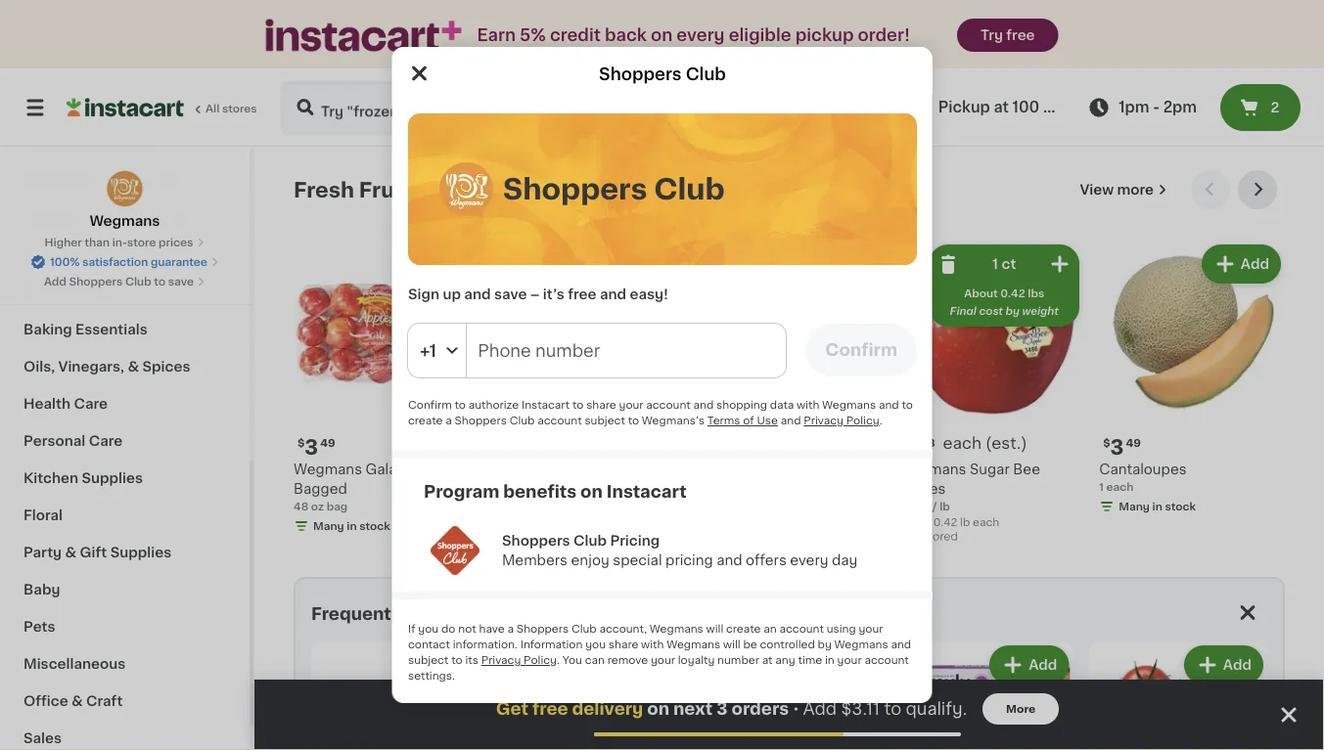 Task type: vqa. For each thing, say whether or not it's contained in the screenshot.
or to the middle
no



Task type: describe. For each thing, give the bounding box(es) containing it.
item carousel region
[[294, 170, 1285, 562]]

sign
[[408, 288, 439, 301]]

gift
[[80, 546, 107, 560]]

weight
[[1022, 306, 1059, 317]]

each inside wegmans pineapple, extra sweet 1 each
[[502, 501, 530, 512]]

and inside the shoppers club pricing members enjoy special pricing and offers every day
[[716, 554, 742, 568]]

Phone number telephone field
[[466, 324, 786, 378]]

add shoppers club to save
[[44, 277, 194, 287]]

each down use
[[743, 435, 781, 451]]

benefits
[[503, 484, 576, 501]]

to left wegmans's on the bottom of page
[[628, 416, 639, 426]]

add inside treatment tracker modal dialog
[[803, 701, 837, 718]]

pineapple,
[[567, 463, 639, 476]]

personal care
[[23, 435, 123, 448]]

account,
[[599, 624, 647, 635]]

$ 3 09
[[499, 437, 537, 457]]

cantaloupes
[[1099, 463, 1187, 476]]

1 vertical spatial on
[[580, 484, 602, 501]]

free for try
[[1007, 28, 1035, 42]]

product group containing 2
[[697, 241, 882, 554]]

1 vertical spatial a
[[507, 624, 513, 635]]

pickup for pickup at 100 farm view
[[938, 100, 990, 115]]

account inside "account, wegmans will create an account using your contact information. information you share with wegmans will be controlled by wegmans and subject to its"
[[779, 624, 824, 635]]

0 vertical spatial supplies
[[82, 472, 143, 485]]

extra
[[643, 463, 678, 476]]

get
[[496, 701, 529, 718]]

pasta
[[118, 137, 157, 151]]

and up organic
[[693, 400, 713, 411]]

canned goods & soups
[[23, 211, 192, 225]]

$ inside $ 2 13
[[700, 438, 708, 449]]

try free
[[981, 28, 1035, 42]]

$ inside $ 1 48
[[902, 438, 909, 449]]

frequently
[[311, 606, 407, 623]]

earn
[[477, 27, 516, 44]]

& up store in the top of the page
[[133, 211, 144, 225]]

2 inside the "item carousel" "region"
[[708, 437, 721, 457]]

wegmans inside wegmans pineapple, extra sweet 1 each
[[495, 463, 564, 476]]

in-
[[112, 237, 127, 248]]

1 vertical spatial will
[[723, 640, 740, 650]]

oils, vinegars, & spices link
[[12, 348, 238, 386]]

authorize
[[468, 400, 518, 411]]

fruit
[[359, 180, 410, 200]]

1 vertical spatial privacy
[[481, 655, 521, 666]]

instacart for on
[[606, 484, 686, 501]]

pets
[[23, 621, 55, 634]]

higher
[[45, 237, 82, 248]]

household link
[[12, 274, 238, 311]]

data
[[770, 400, 794, 411]]

to inside treatment tracker modal dialog
[[884, 701, 902, 718]]

$ for wegmans gala apples, bagged
[[298, 438, 305, 449]]

1pm - 2pm
[[1119, 100, 1197, 115]]

up
[[442, 288, 460, 301]]

$ 1 48
[[902, 437, 935, 457]]

with inside 'confirm to authorize instacart to share your account and shopping data with wegmans and to create a'
[[796, 400, 819, 411]]

dry goods & pasta
[[23, 137, 157, 151]]

oils,
[[23, 360, 55, 374]]

any
[[775, 655, 795, 666]]

floral link
[[12, 497, 238, 534]]

use
[[757, 416, 778, 426]]

1 vertical spatial save
[[494, 288, 526, 301]]

shoppers club pricing image
[[423, 520, 486, 582]]

your inside 'confirm to authorize instacart to share your account and shopping data with wegmans and to create a'
[[619, 400, 643, 411]]

contact
[[408, 640, 450, 650]]

by inside "account, wegmans will create an account using your contact information. information you share with wegmans will be controlled by wegmans and subject to its"
[[817, 640, 831, 650]]

an
[[763, 624, 776, 635]]

account up pineapple,
[[537, 416, 582, 426]]

0 horizontal spatial you
[[418, 624, 438, 635]]

stock for pineapple,
[[561, 521, 592, 532]]

loyalty
[[678, 655, 714, 666]]

0 vertical spatial lb
[[940, 501, 950, 512]]

$ 2 13
[[700, 437, 735, 457]]

+1
[[419, 343, 436, 359]]

shoppers inside the shoppers club pricing members enjoy special pricing and offers every day
[[502, 534, 570, 548]]

and down the data
[[780, 416, 801, 426]]

save inside add shoppers club to save link
[[168, 277, 194, 287]]

your left loyalty
[[650, 655, 675, 666]]

0 vertical spatial view
[[1085, 100, 1121, 115]]

1 vertical spatial shoppers club
[[503, 175, 724, 203]]

1 vertical spatial free
[[568, 288, 596, 301]]

account inside . you can remove your loyalty number at any time in your account settings.
[[864, 655, 909, 666]]

all stores
[[206, 103, 257, 114]]

•
[[793, 702, 799, 717]]

49 for cantaloupes
[[1126, 438, 1141, 449]]

office & craft link
[[12, 683, 238, 720]]

more button
[[983, 694, 1059, 725]]

add shoppers club to save link
[[44, 274, 206, 290]]

wegmans sugar bee apples $3.49 / lb about 0.42 lb each
[[898, 463, 1040, 528]]

easy!
[[629, 288, 668, 301]]

your inside "account, wegmans will create an account using your contact information. information you share with wegmans will be controlled by wegmans and subject to its"
[[858, 624, 883, 635]]

breakfast
[[23, 249, 92, 262]]

. you can remove your loyalty number at any time in your account settings.
[[408, 655, 909, 682]]

Select a country button
[[408, 324, 466, 378]]

remove wegmans sugar bee apples image
[[937, 253, 960, 276]]

all
[[206, 103, 220, 114]]

kitchen
[[23, 472, 78, 485]]

0 vertical spatial will
[[706, 624, 723, 635]]

shoppers club account subject to wegmans's terms of use and privacy policy .
[[454, 416, 882, 426]]

at inside popup button
[[994, 100, 1009, 115]]

1 inside cantaloupes 1 each
[[1099, 482, 1104, 493]]

shoppers club pricing members enjoy special pricing and offers every day
[[502, 534, 857, 568]]

pets link
[[12, 609, 238, 646]]

pickup for pickup
[[818, 101, 866, 115]]

2 inside button
[[1271, 101, 1280, 115]]

in for pineapple,
[[548, 521, 558, 532]]

1 vertical spatial supplies
[[110, 546, 171, 560]]

gala
[[366, 463, 397, 476]]

$1.48 each (estimated) element
[[898, 434, 1084, 460]]

baking
[[23, 323, 72, 337]]

earn 5% credit back on every eligible pickup order!
[[477, 27, 910, 44]]

/
[[933, 501, 937, 512]]

satisfaction
[[82, 257, 148, 268]]

bagged
[[294, 482, 347, 496]]

back
[[605, 27, 647, 44]]

pickup at 100 farm view
[[938, 100, 1121, 115]]

party & gift supplies
[[23, 546, 171, 560]]

apples
[[898, 482, 946, 496]]

all stores link
[[67, 80, 258, 135]]

at inside . you can remove your loyalty number at any time in your account settings.
[[762, 655, 772, 666]]

0 vertical spatial shoppers club
[[599, 66, 726, 83]]

higher than in-store prices
[[45, 237, 193, 248]]

add inside button
[[838, 257, 867, 271]]

–
[[530, 288, 539, 301]]

$ for wegmans pineapple, extra sweet
[[499, 438, 506, 449]]

0 vertical spatial policy
[[846, 416, 879, 426]]

and up apples
[[878, 400, 899, 411]]

1 horizontal spatial lb
[[960, 517, 970, 528]]

create inside "account, wegmans will create an account using your contact information. information you share with wegmans will be controlled by wegmans and subject to its"
[[726, 624, 761, 635]]

1 inside wegmans pineapple, extra sweet 1 each
[[495, 501, 500, 512]]

48 inside $ 1 48
[[920, 438, 935, 449]]

pickup button
[[800, 88, 884, 127]]

to up pineapple,
[[572, 400, 583, 411]]

and inside "account, wegmans will create an account using your contact information. information you share with wegmans will be controlled by wegmans and subject to its"
[[891, 640, 911, 650]]

3 for cantaloupes
[[1111, 437, 1124, 457]]

3 for wegmans gala apples, bagged
[[305, 437, 318, 457]]

13
[[723, 438, 735, 449]]

confirm
[[408, 400, 451, 411]]

than
[[85, 237, 110, 248]]

lbs
[[1028, 288, 1045, 299]]

condiments
[[23, 174, 111, 188]]

wegmans inside wegmans gala apples, bagged 48 oz bag
[[294, 463, 362, 476]]

account inside 'confirm to authorize instacart to share your account and shopping data with wegmans and to create a'
[[646, 400, 690, 411]]

frequently bought together
[[311, 606, 555, 623]]

& left sauces
[[114, 174, 125, 188]]

subject inside "account, wegmans will create an account using your contact information. information you share with wegmans will be controlled by wegmans and subject to its"
[[408, 655, 448, 666]]

0 horizontal spatial privacy policy link
[[481, 655, 556, 666]]

treatment tracker modal dialog
[[254, 680, 1324, 751]]



Task type: locate. For each thing, give the bounding box(es) containing it.
1 horizontal spatial .
[[879, 416, 882, 426]]

1 horizontal spatial create
[[726, 624, 761, 635]]

on right back
[[651, 27, 673, 44]]

privacy policy link up $2.13 each (estimated) element
[[803, 416, 879, 426]]

1 horizontal spatial many in stock
[[515, 521, 592, 532]]

sales
[[23, 732, 62, 746]]

2 vertical spatial on
[[647, 701, 670, 718]]

2 horizontal spatial stock
[[1165, 501, 1196, 512]]

stock down cantaloupes 1 each
[[1165, 501, 1196, 512]]

1 horizontal spatial every
[[790, 554, 828, 568]]

offers
[[745, 554, 786, 568]]

baby
[[23, 583, 60, 597]]

main content containing fresh fruit
[[254, 147, 1324, 751]]

48 inside wegmans gala apples, bagged 48 oz bag
[[294, 501, 309, 512]]

1 horizontal spatial with
[[796, 400, 819, 411]]

your
[[619, 400, 643, 411], [858, 624, 883, 635], [650, 655, 675, 666], [837, 655, 861, 666]]

by
[[1006, 306, 1020, 317], [817, 640, 831, 650]]

spices
[[142, 360, 190, 374]]

household
[[23, 286, 100, 300]]

(est.) for 2
[[785, 435, 827, 451]]

party
[[23, 546, 62, 560]]

1 vertical spatial goods
[[82, 211, 129, 225]]

0 vertical spatial 0.42
[[1001, 288, 1025, 299]]

wegmans link
[[90, 170, 160, 231]]

2 left 13 on the bottom right of page
[[708, 437, 721, 457]]

stock for 1
[[1165, 501, 1196, 512]]

will up loyalty
[[706, 624, 723, 635]]

create inside 'confirm to authorize instacart to share your account and shopping data with wegmans and to create a'
[[408, 416, 442, 426]]

0.42 left lbs at the right top of page
[[1001, 288, 1025, 299]]

subject up pineapple,
[[584, 416, 625, 426]]

many in stock down cantaloupes 1 each
[[1119, 501, 1196, 512]]

2 right 2pm
[[1271, 101, 1280, 115]]

cantaloupes 1 each
[[1099, 463, 1187, 493]]

product group
[[294, 241, 479, 538], [495, 241, 681, 538], [697, 241, 882, 554], [898, 241, 1084, 548], [1099, 241, 1285, 519], [311, 642, 490, 751], [506, 642, 684, 751], [700, 642, 879, 751], [894, 642, 1073, 751], [1089, 642, 1268, 751]]

0.42 inside wegmans sugar bee apples $3.49 / lb about 0.42 lb each
[[934, 517, 958, 528]]

0 horizontal spatial create
[[408, 416, 442, 426]]

view
[[1085, 100, 1121, 115], [1080, 183, 1114, 197]]

wegmans pineapple, extra sweet 1 each
[[495, 463, 678, 512]]

1 $ from the left
[[298, 438, 305, 449]]

1 horizontal spatial 0.42
[[1001, 288, 1025, 299]]

1 vertical spatial create
[[726, 624, 761, 635]]

supplies down floral "link"
[[110, 546, 171, 560]]

pickup inside popup button
[[938, 100, 990, 115]]

1 vertical spatial .
[[556, 655, 559, 666]]

1 each (est.) from the left
[[943, 435, 1027, 451]]

care for personal care
[[89, 435, 123, 448]]

to inside "account, wegmans will create an account using your contact information. information you share with wegmans will be controlled by wegmans and subject to its"
[[451, 655, 462, 666]]

1 horizontal spatial $ 3 49
[[1103, 437, 1141, 457]]

0 horizontal spatial policy
[[523, 655, 556, 666]]

on left next
[[647, 701, 670, 718]]

be
[[743, 640, 757, 650]]

information
[[520, 640, 582, 650]]

stock up enjoy
[[561, 521, 592, 532]]

0 horizontal spatial lb
[[940, 501, 950, 512]]

try
[[981, 28, 1003, 42]]

to left its
[[451, 655, 462, 666]]

every left day in the right bottom of the page
[[790, 554, 828, 568]]

. up $2.13 each (estimated) element
[[879, 416, 882, 426]]

1 horizontal spatial about
[[964, 288, 998, 299]]

every inside the shoppers club pricing members enjoy special pricing and offers every day
[[790, 554, 828, 568]]

2pm
[[1163, 100, 1197, 115]]

3 up cantaloupes on the bottom right of the page
[[1111, 437, 1124, 457]]

0 vertical spatial on
[[651, 27, 673, 44]]

stock down wegmans gala apples, bagged 48 oz bag
[[359, 521, 390, 532]]

create down confirm
[[408, 416, 442, 426]]

guarantee
[[151, 257, 207, 268]]

add button
[[398, 247, 474, 282], [599, 247, 675, 282], [801, 247, 876, 282], [1204, 247, 1279, 282], [409, 648, 484, 683], [603, 648, 679, 683], [797, 648, 873, 683], [992, 648, 1067, 683], [1186, 648, 1262, 683]]

$2.13 each (estimated) element
[[697, 434, 882, 460]]

frequently bought together section
[[294, 577, 1285, 751]]

1 horizontal spatial at
[[994, 100, 1009, 115]]

many in stock for 1
[[1119, 501, 1196, 512]]

create
[[408, 416, 442, 426], [726, 624, 761, 635]]

confirm to authorize instacart to share your account and shopping data with wegmans and to create a
[[408, 400, 913, 426]]

1 horizontal spatial pickup
[[938, 100, 990, 115]]

increment quantity of wegmans sugar bee apples image
[[1049, 253, 1072, 276]]

0 horizontal spatial subject
[[408, 655, 448, 666]]

4 $ from the left
[[700, 438, 708, 449]]

48 up apples
[[920, 438, 935, 449]]

each (est.) inside $1.48 each (estimated) element
[[943, 435, 1027, 451]]

2 $ from the left
[[499, 438, 506, 449]]

care inside the personal care link
[[89, 435, 123, 448]]

free inside treatment tracker modal dialog
[[532, 701, 568, 718]]

0 horizontal spatial privacy
[[481, 655, 521, 666]]

view left more
[[1080, 183, 1114, 197]]

0 vertical spatial subject
[[584, 416, 625, 426]]

sign up and save – it's free and easy!
[[408, 288, 668, 301]]

and left easy!
[[599, 288, 626, 301]]

1 vertical spatial policy
[[523, 655, 556, 666]]

at left any
[[762, 655, 772, 666]]

1 horizontal spatial privacy
[[803, 416, 843, 426]]

free for get
[[532, 701, 568, 718]]

many in stock down bag
[[313, 521, 390, 532]]

0 horizontal spatial .
[[556, 655, 559, 666]]

0 horizontal spatial save
[[168, 277, 194, 287]]

1 vertical spatial about
[[898, 517, 931, 528]]

bee
[[1013, 463, 1040, 476]]

sponsored badge image
[[898, 532, 957, 543]]

more
[[1117, 183, 1154, 197]]

2
[[1271, 101, 1280, 115], [708, 437, 721, 457]]

1 horizontal spatial 2
[[1271, 101, 1280, 115]]

2 49 from the left
[[1126, 438, 1141, 449]]

each down sugar
[[973, 517, 1000, 528]]

to down guarantee
[[154, 277, 166, 287]]

instacart inside 'confirm to authorize instacart to share your account and shopping data with wegmans and to create a'
[[521, 400, 569, 411]]

baking essentials link
[[12, 311, 238, 348]]

1 horizontal spatial 49
[[1126, 438, 1141, 449]]

0 horizontal spatial many in stock
[[313, 521, 390, 532]]

privacy
[[803, 416, 843, 426], [481, 655, 521, 666]]

store
[[127, 237, 156, 248]]

subject down contact
[[408, 655, 448, 666]]

2 vertical spatial free
[[532, 701, 568, 718]]

(est.) inside $2.13 each (estimated) element
[[785, 435, 827, 451]]

$ 3 49 for wegmans gala apples, bagged
[[298, 437, 335, 457]]

100
[[1013, 100, 1040, 115]]

49 up cantaloupes on the bottom right of the page
[[1126, 438, 1141, 449]]

with right the data
[[796, 400, 819, 411]]

$ up apples
[[902, 438, 909, 449]]

about up cost at the right top of page
[[964, 288, 998, 299]]

wegmans logo image
[[106, 170, 143, 208]]

(est.) up sugar
[[986, 435, 1027, 451]]

to right confirm
[[454, 400, 465, 411]]

club inside the shoppers club pricing members enjoy special pricing and offers every day
[[573, 534, 606, 548]]

about down '$3.49'
[[898, 517, 931, 528]]

and up the qualify.
[[891, 640, 911, 650]]

. inside . you can remove your loyalty number at any time in your account settings.
[[556, 655, 559, 666]]

each inside wegmans sugar bee apples $3.49 / lb about 0.42 lb each
[[973, 517, 1000, 528]]

soups
[[147, 211, 192, 225]]

1 vertical spatial subject
[[408, 655, 448, 666]]

pickup down pickup
[[818, 101, 866, 115]]

0 horizontal spatial 48
[[294, 501, 309, 512]]

baby link
[[12, 572, 238, 609]]

1 vertical spatial lb
[[960, 517, 970, 528]]

& left craft
[[71, 695, 83, 709]]

(est.) for 1
[[986, 435, 1027, 451]]

wegmans inside 'confirm to authorize instacart to share your account and shopping data with wegmans and to create a'
[[822, 400, 876, 411]]

enjoy
[[571, 554, 609, 568]]

party & gift supplies link
[[12, 534, 238, 572]]

0 vertical spatial 2
[[1271, 101, 1280, 115]]

1 vertical spatial by
[[817, 640, 831, 650]]

1 49 from the left
[[320, 438, 335, 449]]

you inside "account, wegmans will create an account using your contact information. information you share with wegmans will be controlled by wegmans and subject to its"
[[585, 640, 605, 650]]

1 up apples
[[909, 437, 918, 457]]

care down vinegars, at the top left of the page
[[74, 397, 108, 411]]

$3.49
[[898, 501, 930, 512]]

many in stock for gala
[[313, 521, 390, 532]]

1 horizontal spatial policy
[[846, 416, 879, 426]]

goods up than
[[82, 211, 129, 225]]

time
[[798, 655, 822, 666]]

each inside cantaloupes 1 each
[[1107, 482, 1134, 493]]

with inside "account, wegmans will create an account using your contact information. information you share with wegmans will be controlled by wegmans and subject to its"
[[641, 640, 664, 650]]

stock for gala
[[359, 521, 390, 532]]

bag
[[327, 501, 348, 512]]

by up the time
[[817, 640, 831, 650]]

0 vertical spatial you
[[418, 624, 438, 635]]

will up number
[[723, 640, 740, 650]]

number
[[717, 655, 759, 666]]

pickup
[[795, 27, 854, 44]]

craft
[[86, 695, 123, 709]]

share down "account,"
[[608, 640, 638, 650]]

& left the pasta
[[103, 137, 114, 151]]

breakfast link
[[12, 237, 238, 274]]

each (est.) for 1
[[943, 435, 1027, 451]]

1 horizontal spatial a
[[507, 624, 513, 635]]

final
[[950, 306, 977, 317]]

3 $ from the left
[[902, 438, 909, 449]]

program
[[423, 484, 499, 501]]

many down cantaloupes 1 each
[[1119, 501, 1150, 512]]

0 vertical spatial goods
[[53, 137, 100, 151]]

vinegars,
[[58, 360, 124, 374]]

1 horizontal spatial privacy policy link
[[803, 416, 879, 426]]

a inside 'confirm to authorize instacart to share your account and shopping data with wegmans and to create a'
[[445, 416, 451, 426]]

in for gala
[[347, 521, 357, 532]]

0.42 inside about 0.42 lbs final cost by weight
[[1001, 288, 1025, 299]]

$ left 13 on the bottom right of page
[[700, 438, 708, 449]]

of
[[743, 416, 754, 426]]

(est.) inside $1.48 each (estimated) element
[[986, 435, 1027, 451]]

0 horizontal spatial each (est.)
[[743, 435, 827, 451]]

& left gift
[[65, 546, 76, 560]]

1 vertical spatial 0.42
[[934, 517, 958, 528]]

many for wegmans pineapple, extra sweet
[[515, 521, 546, 532]]

each down cantaloupes on the bottom right of the page
[[1107, 482, 1134, 493]]

your right using
[[858, 624, 883, 635]]

1 vertical spatial privacy policy link
[[481, 655, 556, 666]]

shoppers
[[599, 66, 681, 83], [503, 175, 647, 203], [69, 277, 123, 287], [454, 416, 506, 426], [502, 534, 570, 548], [516, 624, 568, 635]]

0 horizontal spatial 2
[[708, 437, 721, 457]]

you up can
[[585, 640, 605, 650]]

canned
[[23, 211, 79, 225]]

0 vertical spatial .
[[879, 416, 882, 426]]

2 horizontal spatial many in stock
[[1119, 501, 1196, 512]]

wegmans gala apples, bagged 48 oz bag
[[294, 463, 452, 512]]

None search field
[[280, 80, 652, 135]]

each down sweet
[[502, 501, 530, 512]]

0 vertical spatial about
[[964, 288, 998, 299]]

0 horizontal spatial instacart
[[521, 400, 569, 411]]

to inside add shoppers club to save link
[[154, 277, 166, 287]]

essentials
[[75, 323, 147, 337]]

condiments & sauces link
[[12, 162, 238, 200]]

3 up bagged
[[305, 437, 318, 457]]

each up sugar
[[943, 435, 982, 451]]

$ for cantaloupes
[[1103, 438, 1111, 449]]

service type group
[[677, 88, 884, 127]]

0 vertical spatial free
[[1007, 28, 1035, 42]]

goods for dry
[[53, 137, 100, 151]]

0 horizontal spatial 49
[[320, 438, 335, 449]]

health care
[[23, 397, 108, 411]]

1 vertical spatial instacart
[[606, 484, 686, 501]]

with up . you can remove your loyalty number at any time in your account settings. at the bottom
[[641, 640, 664, 650]]

you up contact
[[418, 624, 438, 635]]

0 horizontal spatial every
[[677, 27, 725, 44]]

2 $ 3 49 from the left
[[1103, 437, 1141, 457]]

each (est.) inside $2.13 each (estimated) element
[[743, 435, 827, 451]]

1 vertical spatial view
[[1080, 183, 1114, 197]]

account up shoppers club account subject to wegmans's terms of use and privacy policy .
[[646, 400, 690, 411]]

account
[[646, 400, 690, 411], [537, 416, 582, 426], [779, 624, 824, 635], [864, 655, 909, 666]]

privacy policy link down if you do not have a shoppers club
[[481, 655, 556, 666]]

2 horizontal spatial many
[[1119, 501, 1150, 512]]

0 horizontal spatial with
[[641, 640, 664, 650]]

0 horizontal spatial $ 3 49
[[298, 437, 335, 457]]

0 vertical spatial privacy
[[803, 416, 843, 426]]

every left eligible
[[677, 27, 725, 44]]

by inside about 0.42 lbs final cost by weight
[[1006, 306, 1020, 317]]

lb
[[940, 501, 950, 512], [960, 517, 970, 528]]

and left offers
[[716, 554, 742, 568]]

1 left ct
[[993, 257, 998, 271]]

sales link
[[12, 720, 238, 751]]

free right "it's"
[[568, 288, 596, 301]]

stores
[[222, 103, 257, 114]]

many down bag
[[313, 521, 344, 532]]

pickup inside button
[[818, 101, 866, 115]]

0 horizontal spatial pickup
[[818, 101, 866, 115]]

each
[[943, 435, 982, 451], [743, 435, 781, 451], [1107, 482, 1134, 493], [502, 501, 530, 512], [973, 517, 1000, 528]]

many up 'members' at bottom left
[[515, 521, 546, 532]]

each (est.)
[[943, 435, 1027, 451], [743, 435, 827, 451]]

0 vertical spatial with
[[796, 400, 819, 411]]

goods up condiments on the left top
[[53, 137, 100, 151]]

instacart
[[521, 400, 569, 411], [606, 484, 686, 501]]

each (est.) for 2
[[743, 435, 827, 451]]

shoppers club image
[[439, 162, 493, 216]]

0 vertical spatial by
[[1006, 306, 1020, 317]]

& left spices
[[128, 360, 139, 374]]

$ 3 49 up bagged
[[298, 437, 335, 457]]

49 for wegmans
[[320, 438, 335, 449]]

about inside about 0.42 lbs final cost by weight
[[964, 288, 998, 299]]

main content
[[254, 147, 1324, 751]]

on down pineapple,
[[580, 484, 602, 501]]

1 horizontal spatial each (est.)
[[943, 435, 1027, 451]]

add button inside product group
[[801, 247, 876, 282]]

floral
[[23, 509, 63, 523]]

5 $ from the left
[[1103, 438, 1111, 449]]

2 each (est.) from the left
[[743, 435, 827, 451]]

share
[[586, 400, 616, 411], [608, 640, 638, 650]]

save left –
[[494, 288, 526, 301]]

instacart logo image
[[67, 96, 184, 119]]

fresh fruit
[[294, 180, 410, 200]]

1 $ 3 49 from the left
[[298, 437, 335, 457]]

$ 3 49 up cantaloupes on the bottom right of the page
[[1103, 437, 1141, 457]]

members
[[502, 554, 567, 568]]

48 left oz
[[294, 501, 309, 512]]

a down confirm
[[445, 416, 451, 426]]

shoppers club
[[599, 66, 726, 83], [503, 175, 724, 203]]

1 horizontal spatial instacart
[[606, 484, 686, 501]]

0 vertical spatial every
[[677, 27, 725, 44]]

if
[[408, 624, 415, 635]]

2 (est.) from the left
[[785, 435, 827, 451]]

1 horizontal spatial 48
[[920, 438, 935, 449]]

a down together
[[507, 624, 513, 635]]

view more button
[[1072, 170, 1176, 209]]

wegmans's
[[641, 416, 704, 426]]

1 horizontal spatial many
[[515, 521, 546, 532]]

0 vertical spatial privacy policy link
[[803, 416, 879, 426]]

3 inside treatment tracker modal dialog
[[717, 701, 728, 718]]

3
[[305, 437, 318, 457], [506, 437, 520, 457], [1111, 437, 1124, 457], [717, 701, 728, 718]]

in for 1
[[1153, 501, 1163, 512]]

on inside treatment tracker modal dialog
[[647, 701, 670, 718]]

have
[[479, 624, 504, 635]]

$ 3 49 for cantaloupes
[[1103, 437, 1141, 457]]

1 ct
[[993, 257, 1016, 271]]

1 horizontal spatial subject
[[584, 416, 625, 426]]

privacy up $2.13 each (estimated) element
[[803, 416, 843, 426]]

eligible
[[729, 27, 791, 44]]

pricing
[[665, 554, 713, 568]]

0 vertical spatial share
[[586, 400, 616, 411]]

0 horizontal spatial stock
[[359, 521, 390, 532]]

2 button
[[1221, 84, 1301, 131]]

1 vertical spatial 48
[[294, 501, 309, 512]]

3 for wegmans pineapple, extra sweet
[[506, 437, 520, 457]]

many in stock for pineapple,
[[515, 521, 592, 532]]

1 vertical spatial you
[[585, 640, 605, 650]]

oz
[[311, 501, 324, 512]]

save down guarantee
[[168, 277, 194, 287]]

many for cantaloupes
[[1119, 501, 1150, 512]]

1 horizontal spatial by
[[1006, 306, 1020, 317]]

each (est.) up sugar
[[943, 435, 1027, 451]]

3 left 09
[[506, 437, 520, 457]]

subject
[[584, 416, 625, 426], [408, 655, 448, 666]]

many for wegmans gala apples, bagged
[[313, 521, 344, 532]]

0 horizontal spatial at
[[762, 655, 772, 666]]

goods for canned
[[82, 211, 129, 225]]

1 horizontal spatial save
[[494, 288, 526, 301]]

49 up bagged
[[320, 438, 335, 449]]

bought
[[411, 606, 475, 623]]

0 vertical spatial at
[[994, 100, 1009, 115]]

3 right next
[[717, 701, 728, 718]]

$ up bagged
[[298, 438, 305, 449]]

each (est.) down use
[[743, 435, 827, 451]]

your down using
[[837, 655, 861, 666]]

credit
[[550, 27, 601, 44]]

0 vertical spatial a
[[445, 416, 451, 426]]

program benefits on instacart
[[423, 484, 686, 501]]

1
[[993, 257, 998, 271], [909, 437, 918, 457], [1099, 482, 1104, 493], [495, 501, 500, 512]]

instacart down extra
[[606, 484, 686, 501]]

pickup
[[938, 100, 990, 115], [818, 101, 866, 115]]

0 vertical spatial instacart
[[521, 400, 569, 411]]

supplies down the personal care link
[[82, 472, 143, 485]]

about inside wegmans sugar bee apples $3.49 / lb about 0.42 lb each
[[898, 517, 931, 528]]

and right up
[[464, 288, 490, 301]]

1 down sweet
[[495, 501, 500, 512]]

in inside . you can remove your loyalty number at any time in your account settings.
[[825, 655, 834, 666]]

about 0.42 lbs final cost by weight
[[950, 288, 1059, 317]]

to up $ 1 48
[[901, 400, 913, 411]]

product group containing 1
[[898, 241, 1084, 548]]

condiments & sauces
[[23, 174, 181, 188]]

share inside "account, wegmans will create an account using your contact information. information you share with wegmans will be controlled by wegmans and subject to its"
[[608, 640, 638, 650]]

$ up cantaloupes on the bottom right of the page
[[1103, 438, 1111, 449]]

using
[[826, 624, 856, 635]]

0 horizontal spatial (est.)
[[785, 435, 827, 451]]

1 (est.) from the left
[[986, 435, 1027, 451]]

0.42 down /
[[934, 517, 958, 528]]

care inside health care link
[[74, 397, 108, 411]]

view inside the "item carousel" "region"
[[1080, 183, 1114, 197]]

view right farm
[[1085, 100, 1121, 115]]

. left you
[[556, 655, 559, 666]]

instacart for authorize
[[521, 400, 569, 411]]

it's
[[543, 288, 564, 301]]

0 vertical spatial save
[[168, 277, 194, 287]]

express icon image
[[266, 19, 461, 51]]

share inside 'confirm to authorize instacart to share your account and shopping data with wegmans and to create a'
[[586, 400, 616, 411]]

privacy policy
[[481, 655, 556, 666]]

free right get
[[532, 701, 568, 718]]

a
[[445, 416, 451, 426], [507, 624, 513, 635]]

shopping
[[716, 400, 767, 411]]

&
[[103, 137, 114, 151], [114, 174, 125, 188], [133, 211, 144, 225], [128, 360, 139, 374], [65, 546, 76, 560], [71, 695, 83, 709]]

0.42
[[1001, 288, 1025, 299], [934, 517, 958, 528]]

1 vertical spatial care
[[89, 435, 123, 448]]

1 horizontal spatial you
[[585, 640, 605, 650]]

1 horizontal spatial (est.)
[[986, 435, 1027, 451]]

100% satisfaction guarantee
[[50, 257, 207, 268]]

1 horizontal spatial stock
[[561, 521, 592, 532]]

1 vertical spatial 2
[[708, 437, 721, 457]]

$ inside $ 3 09
[[499, 438, 506, 449]]

many in stock down program benefits on instacart
[[515, 521, 592, 532]]

instacart up 09
[[521, 400, 569, 411]]

wegmans inside wegmans sugar bee apples $3.49 / lb about 0.42 lb each
[[898, 463, 966, 476]]

together
[[479, 606, 555, 623]]

care for health care
[[74, 397, 108, 411]]



